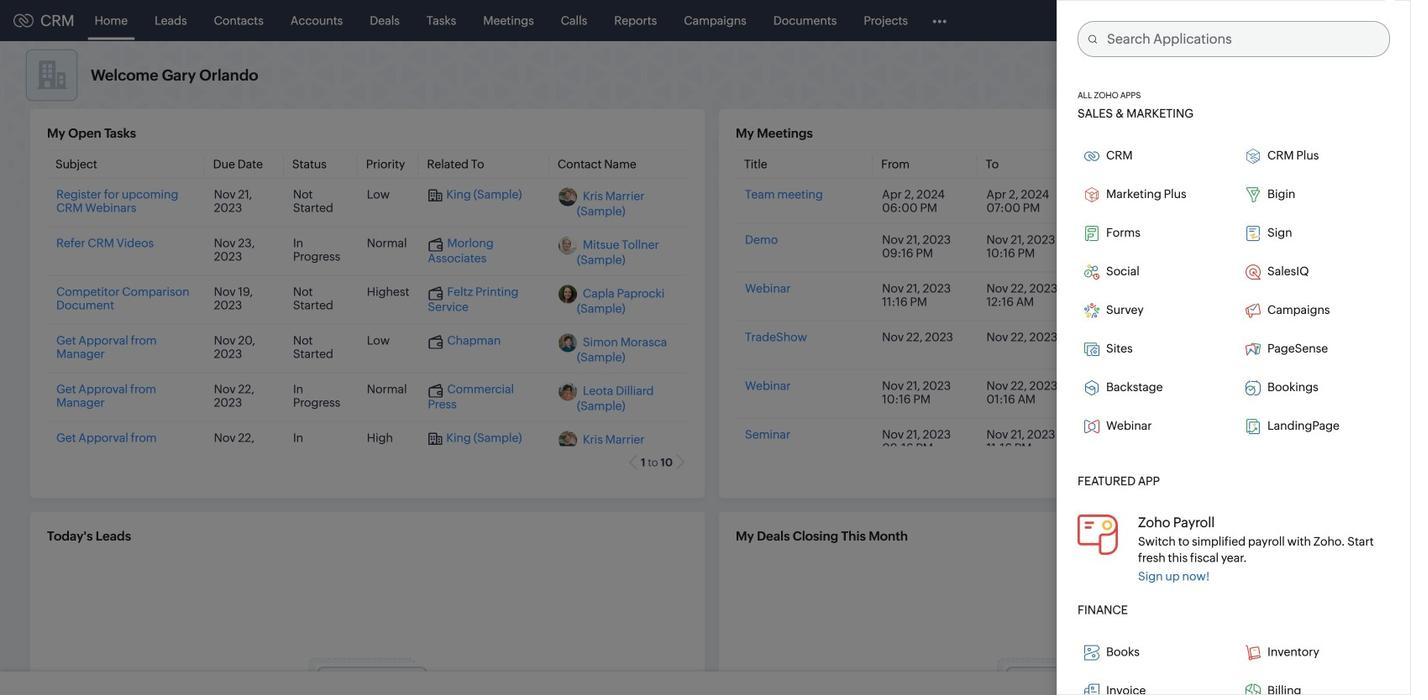 Task type: describe. For each thing, give the bounding box(es) containing it.
zoho payroll image
[[1078, 515, 1119, 555]]

Search Applications text field
[[1098, 22, 1390, 56]]

profile element
[[1326, 0, 1373, 41]]

search element
[[1189, 0, 1224, 41]]

search image
[[1199, 13, 1213, 28]]



Task type: vqa. For each thing, say whether or not it's contained in the screenshot.
"ZOHO PAYROLL" icon on the right bottom
yes



Task type: locate. For each thing, give the bounding box(es) containing it.
create menu element
[[1148, 0, 1189, 41]]

logo image
[[13, 14, 34, 27]]

profile image
[[1336, 7, 1363, 34]]

create menu image
[[1158, 11, 1179, 31]]

calendar image
[[1234, 14, 1248, 27]]



